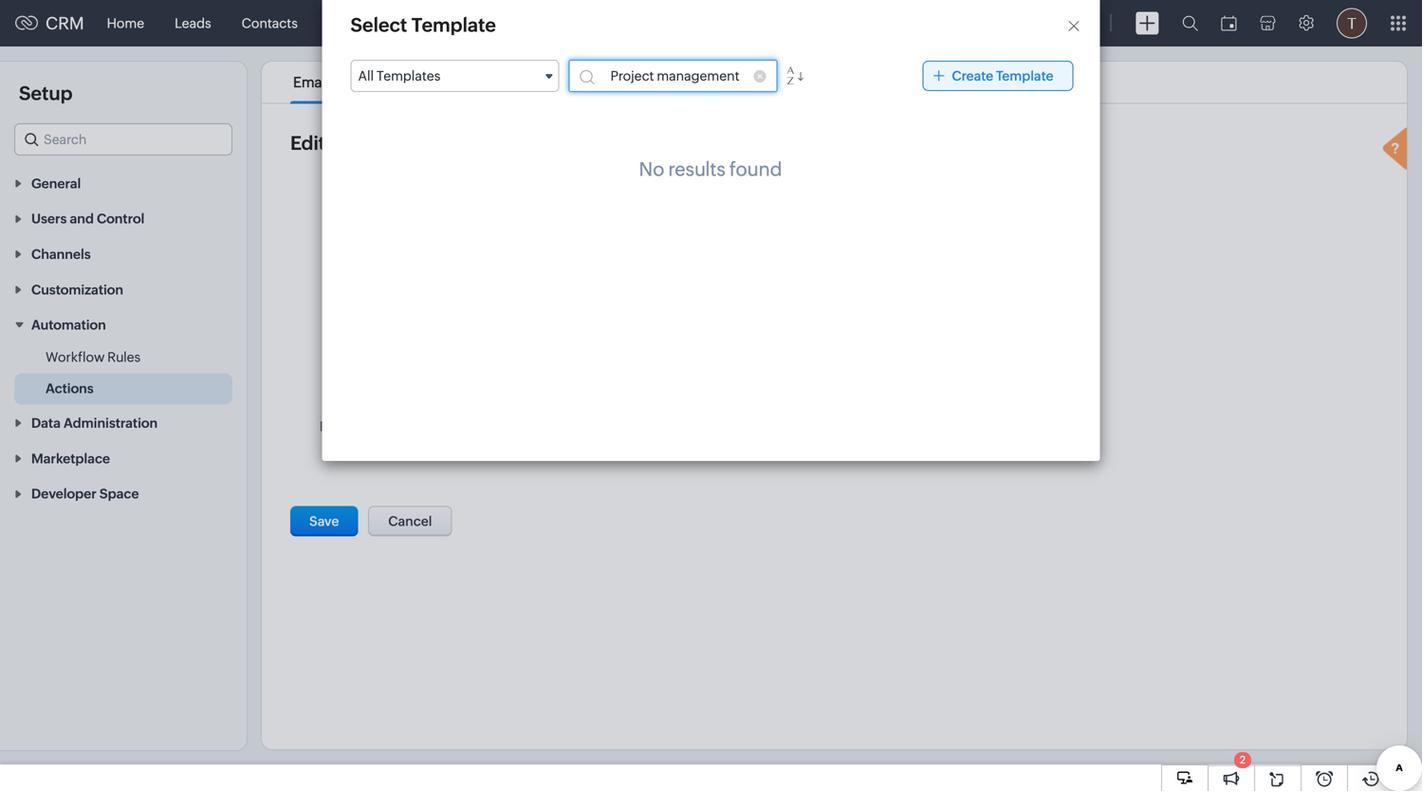Task type: describe. For each thing, give the bounding box(es) containing it.
profile element
[[1326, 0, 1379, 46]]

no results found
[[639, 159, 783, 181]]

email template
[[320, 419, 414, 434]]

create
[[952, 68, 994, 84]]

email for template
[[320, 419, 353, 434]]

template for select template
[[412, 14, 496, 36]]

all
[[358, 68, 374, 84]]

2
[[1241, 755, 1246, 767]]

automation region
[[0, 342, 247, 405]]

accounts link
[[313, 0, 403, 46]]

leads
[[175, 16, 211, 31]]

select
[[351, 14, 408, 36]]

setup
[[19, 83, 73, 104]]

found
[[730, 159, 783, 181]]

all templates
[[358, 68, 441, 84]]

0 vertical spatial tasks
[[482, 16, 516, 31]]

workflow
[[46, 350, 105, 365]]

workflow rules link
[[46, 348, 141, 367]]

home
[[107, 16, 144, 31]]

Search Template text field
[[578, 68, 769, 84]]

crm
[[46, 14, 84, 33]]

edit
[[290, 132, 326, 154]]

crm link
[[15, 14, 84, 33]]

edit email notification
[[290, 132, 491, 154]]

calendar image
[[1222, 16, 1238, 31]]

rules
[[107, 350, 141, 365]]

templates
[[377, 68, 441, 84]]

All Templates field
[[351, 60, 560, 92]]

upgrade
[[1040, 24, 1094, 37]]

home link
[[92, 0, 160, 46]]

tasks inside list
[[451, 74, 487, 91]]

actions
[[46, 381, 94, 396]]

no
[[639, 159, 665, 181]]

template for create template
[[997, 68, 1054, 84]]

leads link
[[160, 0, 226, 46]]



Task type: vqa. For each thing, say whether or not it's contained in the screenshot.
2nd Purchase from right
no



Task type: locate. For each thing, give the bounding box(es) containing it.
tasks right deals
[[482, 16, 516, 31]]

tasks right templates
[[451, 74, 487, 91]]

actions link
[[46, 379, 94, 398]]

0 vertical spatial template
[[412, 14, 496, 36]]

select template
[[351, 14, 496, 36]]

free upgrade
[[1040, 9, 1094, 37]]

notification
[[384, 132, 491, 154]]

deals link
[[403, 0, 467, 46]]

1 vertical spatial template
[[997, 68, 1054, 84]]

notifications
[[332, 74, 417, 91]]

automation
[[31, 318, 106, 333]]

contacts
[[242, 16, 298, 31]]

results
[[669, 159, 726, 181]]

tasks
[[482, 16, 516, 31], [451, 74, 487, 91]]

template
[[412, 14, 496, 36], [997, 68, 1054, 84], [356, 419, 414, 434]]

list containing email notifications
[[276, 62, 504, 103]]

1 vertical spatial tasks
[[451, 74, 487, 91]]

create template
[[952, 68, 1054, 84]]

profile image
[[1337, 8, 1368, 38]]

None button
[[443, 420, 583, 450], [369, 506, 452, 537], [443, 420, 583, 450], [369, 506, 452, 537]]

email for notifications
[[293, 74, 330, 91]]

workflow rules
[[46, 350, 141, 365]]

automation button
[[0, 307, 247, 342]]

None submit
[[290, 506, 358, 537]]

email
[[293, 74, 330, 91], [330, 132, 380, 154], [320, 419, 353, 434]]

2 vertical spatial email
[[320, 419, 353, 434]]

deals
[[418, 16, 452, 31]]

create template button
[[923, 61, 1074, 91]]

accounts
[[328, 16, 388, 31]]

0 vertical spatial email
[[293, 74, 330, 91]]

1 vertical spatial email
[[330, 132, 380, 154]]

template inside button
[[997, 68, 1054, 84]]

tasks link
[[467, 0, 531, 46]]

free
[[1055, 9, 1080, 23]]

email notifications
[[293, 74, 417, 91]]

list
[[276, 62, 504, 103]]

email notifications link
[[290, 74, 420, 91]]

contacts link
[[226, 0, 313, 46]]

template for email template
[[356, 419, 414, 434]]

2 vertical spatial template
[[356, 419, 414, 434]]



